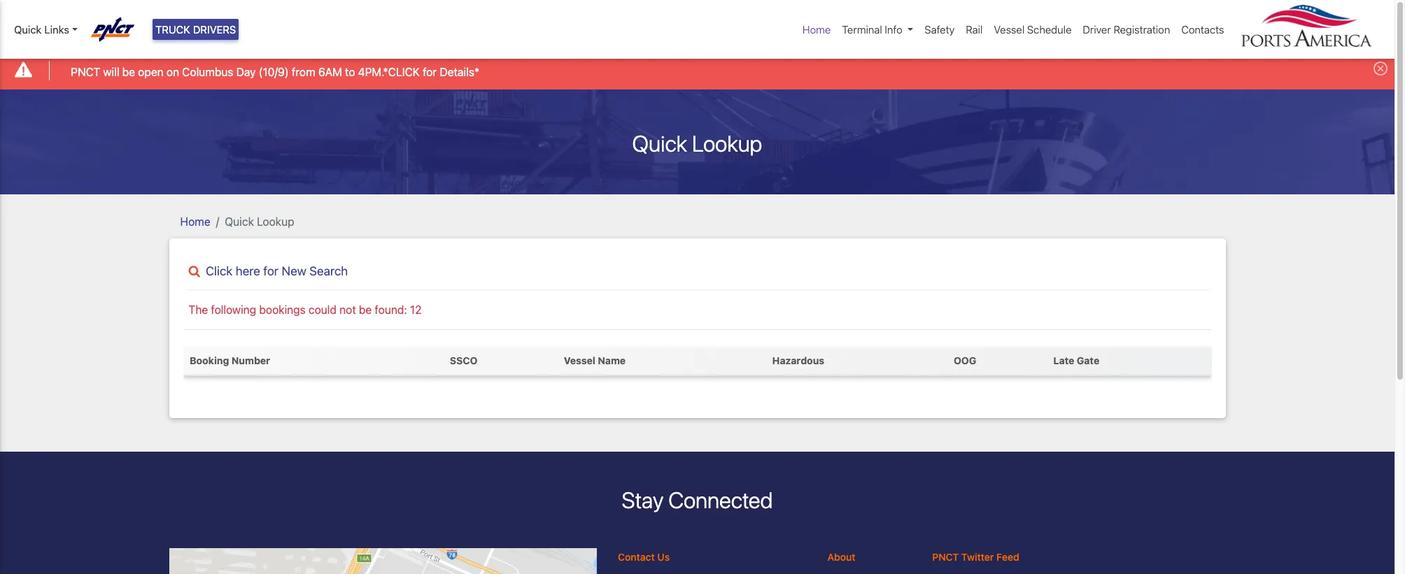 Task type: describe. For each thing, give the bounding box(es) containing it.
pnct twitter feed
[[932, 552, 1019, 564]]

safety link
[[919, 16, 960, 43]]

truck drivers link
[[153, 19, 239, 40]]

contacts link
[[1176, 16, 1230, 43]]

links
[[44, 23, 69, 36]]

following
[[211, 304, 256, 316]]

about
[[828, 552, 856, 564]]

1 horizontal spatial quick lookup
[[632, 130, 762, 156]]

name
[[598, 355, 626, 367]]

here
[[236, 264, 260, 278]]

late gate
[[1054, 355, 1100, 367]]

new
[[282, 264, 306, 278]]

gate
[[1077, 355, 1100, 367]]

drivers
[[193, 23, 236, 36]]

rail link
[[960, 16, 988, 43]]

1 horizontal spatial home link
[[797, 16, 837, 43]]

driver registration
[[1083, 23, 1170, 36]]

will
[[103, 66, 119, 78]]

could
[[309, 304, 337, 316]]

safety
[[925, 23, 955, 36]]

rail
[[966, 23, 983, 36]]

vessel name
[[564, 355, 626, 367]]

late
[[1054, 355, 1075, 367]]

info
[[885, 23, 903, 36]]

details*
[[440, 66, 480, 78]]

connected
[[669, 487, 773, 514]]

columbus
[[182, 66, 233, 78]]

the following bookings could not be found: 12
[[189, 304, 422, 316]]

us
[[657, 552, 670, 564]]

0 horizontal spatial home
[[180, 215, 210, 228]]

truck drivers
[[155, 23, 236, 36]]

pnct for pnct twitter feed
[[932, 552, 959, 564]]

vessel schedule link
[[988, 16, 1077, 43]]

12
[[410, 304, 422, 316]]

driver registration link
[[1077, 16, 1176, 43]]

search
[[310, 264, 348, 278]]

terminal info link
[[837, 16, 919, 43]]

for inside click here for new search link
[[263, 264, 279, 278]]

number
[[232, 355, 270, 367]]

not
[[340, 304, 356, 316]]

terminal info
[[842, 23, 903, 36]]

on
[[167, 66, 179, 78]]

0 horizontal spatial quick lookup
[[225, 215, 294, 228]]

hazardous
[[772, 355, 825, 367]]

booking
[[190, 355, 229, 367]]

pnct for pnct will be open on columbus day (10/9) from 6am to 4pm.*click for details*
[[71, 66, 100, 78]]

from
[[292, 66, 315, 78]]

pnct will be open on columbus day (10/9) from 6am to 4pm.*click for details*
[[71, 66, 480, 78]]



Task type: vqa. For each thing, say whether or not it's contained in the screenshot.
Effective Date: 06-01- 2023
no



Task type: locate. For each thing, give the bounding box(es) containing it.
2 vertical spatial quick
[[225, 215, 254, 228]]

day
[[236, 66, 256, 78]]

contact
[[618, 552, 655, 564]]

pnct inside 'link'
[[71, 66, 100, 78]]

pnct will be open on columbus day (10/9) from 6am to 4pm.*click for details* alert
[[0, 52, 1395, 89]]

0 vertical spatial lookup
[[692, 130, 762, 156]]

home
[[803, 23, 831, 36], [180, 215, 210, 228]]

vessel for vessel schedule
[[994, 23, 1025, 36]]

1 horizontal spatial be
[[359, 304, 372, 316]]

0 vertical spatial home
[[803, 23, 831, 36]]

close image
[[1374, 62, 1388, 76]]

be right will
[[122, 66, 135, 78]]

1 vertical spatial be
[[359, 304, 372, 316]]

6am
[[318, 66, 342, 78]]

pnct left twitter
[[932, 552, 959, 564]]

vessel
[[994, 23, 1025, 36], [564, 355, 596, 367]]

1 vertical spatial quick lookup
[[225, 215, 294, 228]]

for inside the pnct will be open on columbus day (10/9) from 6am to 4pm.*click for details* 'link'
[[423, 66, 437, 78]]

be inside 'link'
[[122, 66, 135, 78]]

vessel right rail
[[994, 23, 1025, 36]]

the
[[189, 304, 208, 316]]

lookup
[[692, 130, 762, 156], [257, 215, 294, 228]]

to
[[345, 66, 355, 78]]

0 horizontal spatial pnct
[[71, 66, 100, 78]]

truck
[[155, 23, 190, 36]]

home link
[[797, 16, 837, 43], [180, 215, 210, 228]]

quick lookup
[[632, 130, 762, 156], [225, 215, 294, 228]]

click here for new search
[[206, 264, 348, 278]]

be
[[122, 66, 135, 78], [359, 304, 372, 316]]

0 horizontal spatial quick
[[14, 23, 42, 36]]

found:
[[375, 304, 407, 316]]

1 vertical spatial for
[[263, 264, 279, 278]]

booking number
[[190, 355, 270, 367]]

home link left terminal
[[797, 16, 837, 43]]

open
[[138, 66, 164, 78]]

for
[[423, 66, 437, 78], [263, 264, 279, 278]]

quick links link
[[14, 22, 77, 37]]

1 vertical spatial quick
[[632, 130, 687, 156]]

twitter
[[962, 552, 994, 564]]

pnct will be open on columbus day (10/9) from 6am to 4pm.*click for details* link
[[71, 63, 480, 80]]

0 vertical spatial for
[[423, 66, 437, 78]]

pnct
[[71, 66, 100, 78], [932, 552, 959, 564]]

1 horizontal spatial pnct
[[932, 552, 959, 564]]

quick links
[[14, 23, 69, 36]]

search image
[[189, 266, 200, 278]]

1 horizontal spatial for
[[423, 66, 437, 78]]

home left terminal
[[803, 23, 831, 36]]

1 vertical spatial pnct
[[932, 552, 959, 564]]

0 vertical spatial quick
[[14, 23, 42, 36]]

0 horizontal spatial lookup
[[257, 215, 294, 228]]

0 vertical spatial quick lookup
[[632, 130, 762, 156]]

schedule
[[1027, 23, 1072, 36]]

pnct left will
[[71, 66, 100, 78]]

1 horizontal spatial quick
[[225, 215, 254, 228]]

1 vertical spatial home
[[180, 215, 210, 228]]

0 horizontal spatial be
[[122, 66, 135, 78]]

1 horizontal spatial lookup
[[692, 130, 762, 156]]

be right not
[[359, 304, 372, 316]]

0 horizontal spatial for
[[263, 264, 279, 278]]

0 vertical spatial home link
[[797, 16, 837, 43]]

1 vertical spatial lookup
[[257, 215, 294, 228]]

0 horizontal spatial home link
[[180, 215, 210, 228]]

0 horizontal spatial vessel
[[564, 355, 596, 367]]

click here for new search link
[[183, 264, 1212, 278]]

1 horizontal spatial vessel
[[994, 23, 1025, 36]]

oog
[[954, 355, 976, 367]]

ssco
[[450, 355, 478, 367]]

contacts
[[1182, 23, 1224, 36]]

4pm.*click
[[358, 66, 420, 78]]

0 vertical spatial pnct
[[71, 66, 100, 78]]

(10/9)
[[259, 66, 289, 78]]

driver
[[1083, 23, 1111, 36]]

stay connected
[[622, 487, 773, 514]]

quick
[[14, 23, 42, 36], [632, 130, 687, 156], [225, 215, 254, 228]]

0 vertical spatial vessel
[[994, 23, 1025, 36]]

2 horizontal spatial quick
[[632, 130, 687, 156]]

feed
[[997, 552, 1019, 564]]

home up search icon
[[180, 215, 210, 228]]

1 vertical spatial home link
[[180, 215, 210, 228]]

registration
[[1114, 23, 1170, 36]]

stay
[[622, 487, 664, 514]]

bookings
[[259, 304, 306, 316]]

vessel schedule
[[994, 23, 1072, 36]]

0 vertical spatial be
[[122, 66, 135, 78]]

click
[[206, 264, 233, 278]]

for left 'details*'
[[423, 66, 437, 78]]

contact us
[[618, 552, 670, 564]]

terminal
[[842, 23, 882, 36]]

1 horizontal spatial home
[[803, 23, 831, 36]]

vessel left "name"
[[564, 355, 596, 367]]

1 vertical spatial vessel
[[564, 355, 596, 367]]

for right here
[[263, 264, 279, 278]]

home link up search icon
[[180, 215, 210, 228]]

vessel for vessel name
[[564, 355, 596, 367]]



